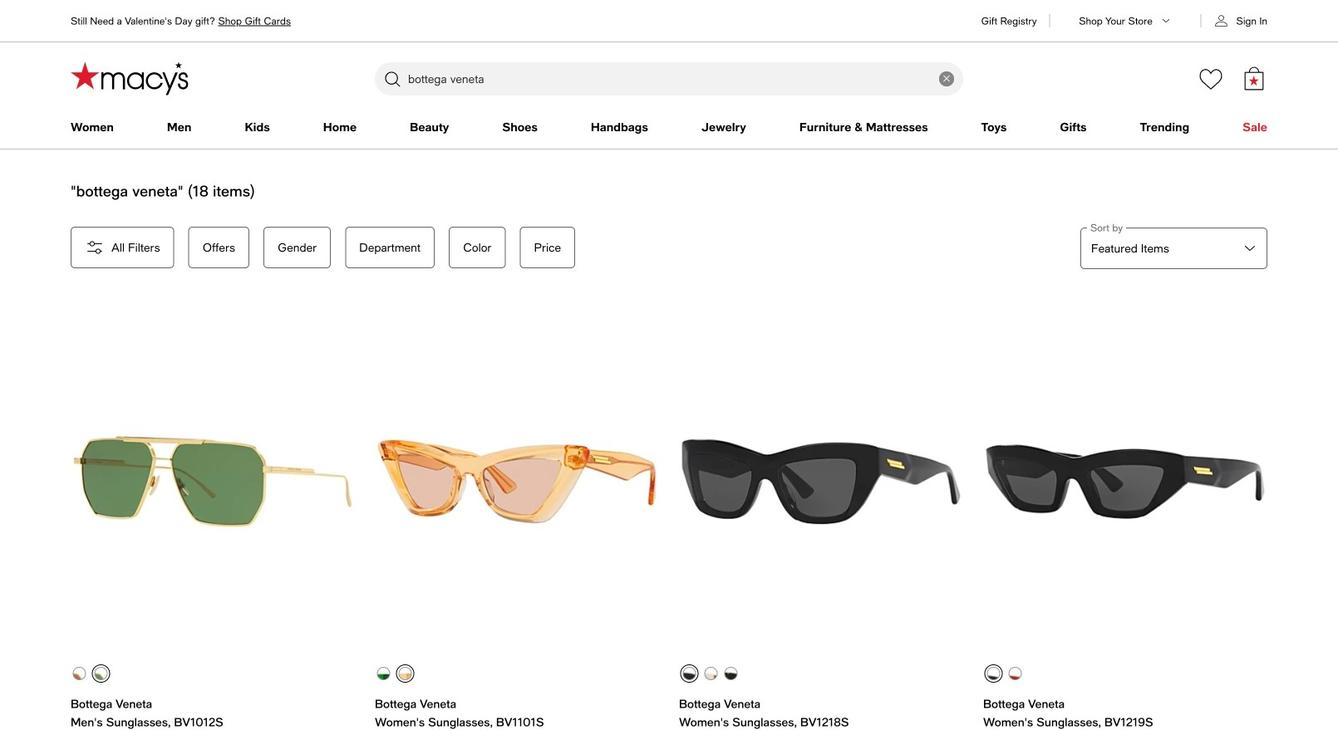 Task type: describe. For each thing, give the bounding box(es) containing it.
women's sunglasses, bv1101s group
[[375, 308, 659, 731]]

color swatch pink element
[[704, 667, 718, 681]]

color swatch green element
[[377, 667, 390, 681]]

color swatch orange element for color swatch black element in the women's sunglasses, bv1219s group
[[1009, 667, 1022, 681]]

women's sunglasses, bv1219s group
[[983, 308, 1268, 731]]

men's sunglasses, bv1012s group
[[71, 308, 355, 731]]

search large image
[[382, 69, 402, 89]]

color swatch black element for women's sunglasses, bv1219s group
[[987, 667, 1000, 681]]

Search text field
[[375, 62, 963, 96]]



Task type: vqa. For each thing, say whether or not it's contained in the screenshot.
Women's Sunglasses, BV1218S group
yes



Task type: locate. For each thing, give the bounding box(es) containing it.
1 horizontal spatial color swatch black element
[[987, 667, 1000, 681]]

color swatch black element for women's sunglasses, bv1218s group
[[683, 667, 696, 681]]

color swatch orange element
[[399, 667, 412, 681], [1009, 667, 1022, 681]]

0 horizontal spatial color swatch black element
[[683, 667, 696, 681]]

color swatch gold element
[[73, 667, 86, 681]]

click to clear this textbox image
[[939, 71, 954, 86]]

2 color swatch black element from the left
[[987, 667, 1000, 681]]

2 color swatch orange element from the left
[[1009, 667, 1022, 681]]

color swatch gold shiny element
[[94, 667, 108, 681]]

color swatch black element inside women's sunglasses, bv1219s group
[[987, 667, 1000, 681]]

color swatch tortoise element
[[724, 667, 738, 681]]

1 color swatch black element from the left
[[683, 667, 696, 681]]

color swatch orange element for the color swatch green element
[[399, 667, 412, 681]]

color swatch black element
[[683, 667, 696, 681], [987, 667, 1000, 681]]

shopping bag has 0 items image
[[1243, 67, 1266, 90]]

women's sunglasses, bv1218s group
[[679, 308, 963, 731]]

1 color swatch orange element from the left
[[399, 667, 412, 681]]

color swatch orange element inside women's sunglasses, bv1219s group
[[1009, 667, 1022, 681]]

status
[[71, 182, 255, 200]]

0 horizontal spatial color swatch orange element
[[399, 667, 412, 681]]

1 horizontal spatial color swatch orange element
[[1009, 667, 1022, 681]]



